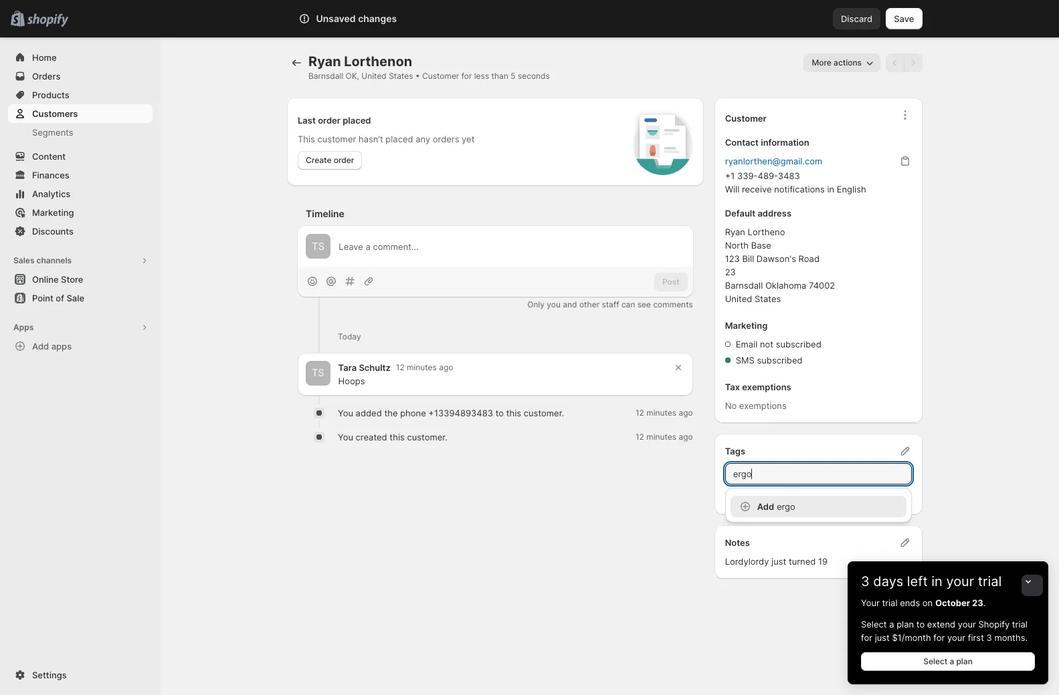 Task type: vqa. For each thing, say whether or not it's contained in the screenshot.
"minutes" to the middle
yes



Task type: describe. For each thing, give the bounding box(es) containing it.
for for lorthenon
[[462, 71, 472, 81]]

base
[[751, 240, 771, 251]]

shopify image
[[27, 14, 68, 27]]

barnsdall inside ryan lorthenon barnsdall ok, united states • customer for less than 5 seconds
[[308, 71, 343, 81]]

seconds
[[518, 71, 550, 81]]

point
[[32, 293, 53, 304]]

tara schultz 12 minutes ago hoops
[[338, 363, 453, 387]]

content
[[32, 151, 66, 162]]

sales channels
[[13, 256, 72, 266]]

select a plan
[[924, 657, 973, 667]]

receive
[[742, 184, 772, 195]]

post
[[662, 277, 680, 287]]

previous image
[[889, 56, 902, 70]]

only you and other staff can see comments
[[527, 300, 693, 310]]

2 vertical spatial your
[[947, 633, 966, 644]]

road
[[799, 254, 820, 264]]

0 vertical spatial just
[[772, 557, 786, 567]]

ok,
[[346, 71, 359, 81]]

you for you created this customer.
[[338, 432, 353, 443]]

add for add ergo
[[757, 502, 774, 513]]

sms subscribed
[[736, 355, 803, 366]]

1 vertical spatial marketing
[[725, 321, 768, 331]]

yet
[[462, 134, 475, 145]]

address
[[758, 208, 792, 219]]

post button
[[654, 273, 688, 292]]

customer inside ryan lorthenon barnsdall ok, united states • customer for less than 5 seconds
[[422, 71, 459, 81]]

changes
[[358, 13, 397, 24]]

schultz
[[359, 363, 391, 374]]

information
[[761, 137, 809, 148]]

added
[[356, 408, 382, 419]]

in inside +1 339-489-3483 will receive notifications in english
[[827, 184, 835, 195]]

ryan for lorthenon
[[308, 54, 341, 70]]

bill
[[742, 254, 754, 264]]

your inside dropdown button
[[946, 574, 974, 590]]

united inside ryan lorthenon barnsdall ok, united states • customer for less than 5 seconds
[[362, 71, 387, 81]]

contact
[[725, 137, 759, 148]]

contact information
[[725, 137, 809, 148]]

0 horizontal spatial this
[[390, 432, 405, 443]]

select for select a plan to extend your shopify trial for just $1/month for your first 3 months.
[[861, 620, 887, 630]]

search button
[[331, 8, 719, 29]]

unsaved changes
[[316, 13, 397, 24]]

489-
[[758, 171, 778, 181]]

dawson's
[[757, 254, 796, 264]]

plan for select a plan to extend your shopify trial for just $1/month for your first 3 months.
[[897, 620, 914, 630]]

email
[[736, 339, 758, 350]]

1 avatar with initials t s image from the top
[[306, 234, 331, 259]]

0 vertical spatial customer.
[[524, 408, 564, 419]]

english
[[837, 184, 866, 195]]

north
[[725, 240, 749, 251]]

apps
[[51, 341, 72, 352]]

0 vertical spatial subscribed
[[776, 339, 822, 350]]

unsaved
[[316, 13, 356, 24]]

of
[[56, 293, 64, 304]]

oklahoma
[[765, 280, 807, 291]]

+1
[[725, 171, 735, 181]]

online store link
[[8, 270, 153, 289]]

this
[[298, 134, 315, 145]]

ryan lortheno north base 123 bill dawson's road 23 barnsdall oklahoma 74002 united states
[[725, 227, 835, 304]]

search
[[353, 13, 381, 24]]

this customer hasn't placed any orders yet
[[298, 134, 475, 145]]

1 horizontal spatial placed
[[386, 134, 413, 145]]

0 horizontal spatial marketing
[[32, 207, 74, 218]]

products
[[32, 90, 69, 100]]

email not subscribed
[[736, 339, 822, 350]]

ergo
[[777, 502, 796, 513]]

you added the phone +13394893483 to this customer.
[[338, 408, 564, 419]]

orders
[[433, 134, 459, 145]]

orders
[[32, 71, 61, 82]]

today
[[338, 332, 361, 342]]

can
[[622, 300, 635, 310]]

marketing link
[[8, 203, 153, 222]]

months.
[[995, 633, 1028, 644]]

12 inside tara schultz 12 minutes ago hoops
[[396, 363, 405, 373]]

not
[[760, 339, 774, 350]]

plan for select a plan
[[957, 657, 973, 667]]

turned
[[789, 557, 816, 567]]

a for select a plan to extend your shopify trial for just $1/month for your first 3 months.
[[889, 620, 894, 630]]

notifications
[[774, 184, 825, 195]]

and
[[563, 300, 577, 310]]

point of sale link
[[8, 289, 153, 308]]

no
[[725, 401, 737, 412]]

ago for phone
[[679, 408, 693, 418]]

19
[[818, 557, 828, 567]]

any
[[416, 134, 430, 145]]

left
[[907, 574, 928, 590]]

minutes inside tara schultz 12 minutes ago hoops
[[407, 363, 437, 373]]

a for select a plan
[[950, 657, 954, 667]]

save
[[894, 13, 914, 24]]

23 inside 3 days left in your trial element
[[972, 598, 984, 609]]

tara
[[338, 363, 357, 374]]

states inside ryan lorthenon barnsdall ok, united states • customer for less than 5 seconds
[[389, 71, 413, 81]]

add apps
[[32, 341, 72, 352]]

timeline
[[306, 208, 345, 219]]

notes
[[725, 538, 750, 549]]

than
[[492, 71, 509, 81]]

order for create
[[334, 155, 354, 165]]

discounts
[[32, 226, 74, 237]]

•
[[415, 71, 420, 81]]

default
[[725, 208, 756, 219]]

discard button
[[833, 8, 881, 29]]

products link
[[8, 86, 153, 104]]

last order placed
[[298, 115, 371, 126]]

more
[[812, 58, 832, 68]]

tax exemptions
[[725, 382, 791, 393]]

create order
[[306, 155, 354, 165]]

shopify
[[979, 620, 1010, 630]]

12 minutes ago for you created this customer.
[[636, 432, 693, 443]]

you for you added the phone +13394893483 to this customer.
[[338, 408, 353, 419]]

ends
[[900, 598, 920, 609]]



Task type: locate. For each thing, give the bounding box(es) containing it.
extend
[[927, 620, 956, 630]]

select down your
[[861, 620, 887, 630]]

0 vertical spatial to
[[496, 408, 504, 419]]

ryan down unsaved
[[308, 54, 341, 70]]

will
[[725, 184, 740, 195]]

0 vertical spatial this
[[506, 408, 521, 419]]

None text field
[[725, 464, 912, 485]]

0 horizontal spatial to
[[496, 408, 504, 419]]

just inside select a plan to extend your shopify trial for just $1/month for your first 3 months.
[[875, 633, 890, 644]]

1 horizontal spatial marketing
[[725, 321, 768, 331]]

1 you from the top
[[338, 408, 353, 419]]

in inside dropdown button
[[932, 574, 943, 590]]

for left less at the top of the page
[[462, 71, 472, 81]]

a down select a plan to extend your shopify trial for just $1/month for your first 3 months.
[[950, 657, 954, 667]]

other
[[579, 300, 600, 310]]

1 vertical spatial exemptions
[[739, 401, 787, 412]]

1 horizontal spatial this
[[506, 408, 521, 419]]

subscribed right not
[[776, 339, 822, 350]]

next image
[[907, 56, 920, 70]]

customer up contact
[[725, 113, 767, 124]]

1 horizontal spatial united
[[725, 294, 752, 304]]

23 right october
[[972, 598, 984, 609]]

3 inside select a plan to extend your shopify trial for just $1/month for your first 3 months.
[[987, 633, 992, 644]]

customer
[[318, 134, 356, 145]]

you left 'created'
[[338, 432, 353, 443]]

0 vertical spatial 23
[[725, 267, 736, 278]]

in right "left"
[[932, 574, 943, 590]]

sms
[[736, 355, 755, 366]]

5
[[511, 71, 516, 81]]

ryan up north
[[725, 227, 745, 238]]

0 horizontal spatial customer
[[422, 71, 459, 81]]

for down extend
[[934, 633, 945, 644]]

0 horizontal spatial customer.
[[407, 432, 448, 443]]

0 vertical spatial avatar with initials t s image
[[306, 234, 331, 259]]

3 days left in your trial
[[861, 574, 1002, 590]]

0 horizontal spatial placed
[[343, 115, 371, 126]]

1 vertical spatial 12 minutes ago
[[636, 432, 693, 443]]

ago inside tara schultz 12 minutes ago hoops
[[439, 363, 453, 373]]

analytics link
[[8, 185, 153, 203]]

1 vertical spatial your
[[958, 620, 976, 630]]

1 vertical spatial barnsdall
[[725, 280, 763, 291]]

online store
[[32, 274, 83, 285]]

2 vertical spatial minutes
[[647, 432, 677, 443]]

default address
[[725, 208, 792, 219]]

12 for customer.
[[636, 432, 644, 443]]

avatar with initials t s image down timeline
[[306, 234, 331, 259]]

ryanlorthen@gmail.com
[[725, 156, 823, 167]]

2 horizontal spatial trial
[[1012, 620, 1028, 630]]

settings
[[32, 671, 67, 681]]

add left apps
[[32, 341, 49, 352]]

this down the
[[390, 432, 405, 443]]

minutes for phone
[[647, 408, 677, 418]]

0 vertical spatial your
[[946, 574, 974, 590]]

0 vertical spatial barnsdall
[[308, 71, 343, 81]]

1 vertical spatial customer
[[725, 113, 767, 124]]

segments link
[[8, 123, 153, 142]]

segments
[[32, 127, 73, 138]]

your up first
[[958, 620, 976, 630]]

0 horizontal spatial states
[[389, 71, 413, 81]]

you created this customer.
[[338, 432, 448, 443]]

1 vertical spatial ago
[[679, 408, 693, 418]]

a up $1/month
[[889, 620, 894, 630]]

0 vertical spatial ryan
[[308, 54, 341, 70]]

1 vertical spatial customer.
[[407, 432, 448, 443]]

order inside button
[[334, 155, 354, 165]]

exemptions for tax exemptions
[[742, 382, 791, 393]]

0 vertical spatial in
[[827, 184, 835, 195]]

add for add apps
[[32, 341, 49, 352]]

marketing up discounts
[[32, 207, 74, 218]]

states inside ryan lortheno north base 123 bill dawson's road 23 barnsdall oklahoma 74002 united states
[[755, 294, 781, 304]]

0 vertical spatial a
[[889, 620, 894, 630]]

your left first
[[947, 633, 966, 644]]

ryan for lortheno
[[725, 227, 745, 238]]

23 down 123
[[725, 267, 736, 278]]

trial up months.
[[1012, 620, 1028, 630]]

sales
[[13, 256, 34, 266]]

1 horizontal spatial select
[[924, 657, 948, 667]]

0 horizontal spatial a
[[889, 620, 894, 630]]

exemptions for no exemptions
[[739, 401, 787, 412]]

+13394893483
[[428, 408, 493, 419]]

0 horizontal spatial 23
[[725, 267, 736, 278]]

0 vertical spatial 12
[[396, 363, 405, 373]]

select
[[861, 620, 887, 630], [924, 657, 948, 667]]

your
[[946, 574, 974, 590], [958, 620, 976, 630], [947, 633, 966, 644]]

Leave a comment... text field
[[339, 240, 685, 253]]

0 horizontal spatial add
[[32, 341, 49, 352]]

customers link
[[8, 104, 153, 123]]

barnsdall
[[308, 71, 343, 81], [725, 280, 763, 291]]

0 horizontal spatial ryan
[[308, 54, 341, 70]]

trial up .
[[978, 574, 1002, 590]]

sale
[[67, 293, 84, 304]]

exemptions down "tax exemptions"
[[739, 401, 787, 412]]

no exemptions
[[725, 401, 787, 412]]

states down oklahoma
[[755, 294, 781, 304]]

1 vertical spatial you
[[338, 432, 353, 443]]

united down 123
[[725, 294, 752, 304]]

1 horizontal spatial 3
[[987, 633, 992, 644]]

united inside ryan lortheno north base 123 bill dawson's road 23 barnsdall oklahoma 74002 united states
[[725, 294, 752, 304]]

0 vertical spatial exemptions
[[742, 382, 791, 393]]

add inside add apps button
[[32, 341, 49, 352]]

placed up hasn't
[[343, 115, 371, 126]]

0 vertical spatial trial
[[978, 574, 1002, 590]]

3 inside dropdown button
[[861, 574, 870, 590]]

0 vertical spatial ago
[[439, 363, 453, 373]]

to up $1/month
[[917, 620, 925, 630]]

12 for phone
[[636, 408, 644, 418]]

1 horizontal spatial barnsdall
[[725, 280, 763, 291]]

0 vertical spatial add
[[32, 341, 49, 352]]

a inside select a plan to extend your shopify trial for just $1/month for your first 3 months.
[[889, 620, 894, 630]]

subscribed down email not subscribed
[[757, 355, 803, 366]]

339-
[[737, 171, 758, 181]]

1 vertical spatial 3
[[987, 633, 992, 644]]

0 vertical spatial order
[[318, 115, 341, 126]]

analytics
[[32, 189, 70, 199]]

1 vertical spatial subscribed
[[757, 355, 803, 366]]

1 vertical spatial states
[[755, 294, 781, 304]]

states left •
[[389, 71, 413, 81]]

order
[[318, 115, 341, 126], [334, 155, 354, 165]]

settings link
[[8, 666, 153, 685]]

tax
[[725, 382, 740, 393]]

for for a
[[861, 633, 873, 644]]

for down your
[[861, 633, 873, 644]]

1 horizontal spatial add
[[757, 502, 774, 513]]

trial inside dropdown button
[[978, 574, 1002, 590]]

ryan lorthenon barnsdall ok, united states • customer for less than 5 seconds
[[308, 54, 550, 81]]

ago for customer.
[[679, 432, 693, 443]]

staff
[[602, 300, 619, 310]]

barnsdall left ok,
[[308, 71, 343, 81]]

plan down first
[[957, 657, 973, 667]]

to right +13394893483
[[496, 408, 504, 419]]

1 vertical spatial trial
[[882, 598, 898, 609]]

1 vertical spatial just
[[875, 633, 890, 644]]

create
[[306, 155, 332, 165]]

1 horizontal spatial customer.
[[524, 408, 564, 419]]

ryan inside ryan lorthenon barnsdall ok, united states • customer for less than 5 seconds
[[308, 54, 341, 70]]

to inside select a plan to extend your shopify trial for just $1/month for your first 3 months.
[[917, 620, 925, 630]]

2 vertical spatial trial
[[1012, 620, 1028, 630]]

1 vertical spatial united
[[725, 294, 752, 304]]

order down customer
[[334, 155, 354, 165]]

0 horizontal spatial select
[[861, 620, 887, 630]]

plan inside select a plan to extend your shopify trial for just $1/month for your first 3 months.
[[897, 620, 914, 630]]

trial right your
[[882, 598, 898, 609]]

0 vertical spatial 12 minutes ago
[[636, 408, 693, 418]]

1 horizontal spatial plan
[[957, 657, 973, 667]]

plan inside select a plan "link"
[[957, 657, 973, 667]]

customer right •
[[422, 71, 459, 81]]

1 vertical spatial minutes
[[647, 408, 677, 418]]

point of sale button
[[0, 289, 161, 308]]

12 minutes ago for you added the phone +13394893483 to this customer.
[[636, 408, 693, 418]]

0 vertical spatial you
[[338, 408, 353, 419]]

created
[[356, 432, 387, 443]]

lorthenon
[[344, 54, 412, 70]]

plan up $1/month
[[897, 620, 914, 630]]

ago
[[439, 363, 453, 373], [679, 408, 693, 418], [679, 432, 693, 443]]

select down select a plan to extend your shopify trial for just $1/month for your first 3 months.
[[924, 657, 948, 667]]

marketing
[[32, 207, 74, 218], [725, 321, 768, 331]]

october
[[935, 598, 970, 609]]

0 horizontal spatial 3
[[861, 574, 870, 590]]

home
[[32, 52, 57, 63]]

in left english
[[827, 184, 835, 195]]

save button
[[886, 8, 922, 29]]

select for select a plan
[[924, 657, 948, 667]]

less
[[474, 71, 489, 81]]

your trial ends on october 23 .
[[861, 598, 986, 609]]

for inside ryan lorthenon barnsdall ok, united states • customer for less than 5 seconds
[[462, 71, 472, 81]]

add left ergo
[[757, 502, 774, 513]]

1 horizontal spatial to
[[917, 620, 925, 630]]

orders link
[[8, 67, 153, 86]]

united down lorthenon on the top left
[[362, 71, 387, 81]]

1 vertical spatial 12
[[636, 408, 644, 418]]

marketing up "email"
[[725, 321, 768, 331]]

2 you from the top
[[338, 432, 353, 443]]

23 inside ryan lortheno north base 123 bill dawson's road 23 barnsdall oklahoma 74002 united states
[[725, 267, 736, 278]]

content link
[[8, 147, 153, 166]]

lordylordy
[[725, 557, 769, 567]]

order up customer
[[318, 115, 341, 126]]

trial
[[978, 574, 1002, 590], [882, 598, 898, 609], [1012, 620, 1028, 630]]

0 vertical spatial united
[[362, 71, 387, 81]]

barnsdall inside ryan lortheno north base 123 bill dawson's road 23 barnsdall oklahoma 74002 united states
[[725, 280, 763, 291]]

2 vertical spatial 12
[[636, 432, 644, 443]]

discounts link
[[8, 222, 153, 241]]

1 horizontal spatial a
[[950, 657, 954, 667]]

comments
[[653, 300, 693, 310]]

1 12 minutes ago from the top
[[636, 408, 693, 418]]

0 vertical spatial minutes
[[407, 363, 437, 373]]

select inside select a plan to extend your shopify trial for just $1/month for your first 3 months.
[[861, 620, 887, 630]]

minutes for customer.
[[647, 432, 677, 443]]

finances link
[[8, 166, 153, 185]]

1 horizontal spatial in
[[932, 574, 943, 590]]

1 horizontal spatial 23
[[972, 598, 984, 609]]

0 vertical spatial select
[[861, 620, 887, 630]]

more actions button
[[804, 54, 881, 72]]

your up october
[[946, 574, 974, 590]]

0 vertical spatial placed
[[343, 115, 371, 126]]

1 vertical spatial order
[[334, 155, 354, 165]]

0 horizontal spatial united
[[362, 71, 387, 81]]

2 avatar with initials t s image from the top
[[306, 362, 330, 386]]

avatar with initials t s image
[[306, 234, 331, 259], [306, 362, 330, 386]]

0 horizontal spatial just
[[772, 557, 786, 567]]

0 horizontal spatial plan
[[897, 620, 914, 630]]

1 horizontal spatial for
[[861, 633, 873, 644]]

$1/month
[[892, 633, 931, 644]]

more actions
[[812, 58, 862, 68]]

1 horizontal spatial trial
[[978, 574, 1002, 590]]

1 horizontal spatial customer
[[725, 113, 767, 124]]

1 vertical spatial a
[[950, 657, 954, 667]]

1 vertical spatial placed
[[386, 134, 413, 145]]

1 vertical spatial 23
[[972, 598, 984, 609]]

3 days left in your trial element
[[848, 597, 1049, 685]]

3 right first
[[987, 633, 992, 644]]

apps button
[[8, 319, 153, 337]]

avatar with initials t s image left tara
[[306, 362, 330, 386]]

0 horizontal spatial barnsdall
[[308, 71, 343, 81]]

you left added
[[338, 408, 353, 419]]

0 vertical spatial customer
[[422, 71, 459, 81]]

select inside "link"
[[924, 657, 948, 667]]

lordylordy just turned 19
[[725, 557, 828, 567]]

1 horizontal spatial ryan
[[725, 227, 745, 238]]

1 horizontal spatial just
[[875, 633, 890, 644]]

ryanlorthen@gmail.com button
[[717, 152, 831, 171]]

3483
[[778, 171, 800, 181]]

1 vertical spatial plan
[[957, 657, 973, 667]]

exemptions up no exemptions
[[742, 382, 791, 393]]

just left $1/month
[[875, 633, 890, 644]]

placed left the any
[[386, 134, 413, 145]]

2 horizontal spatial for
[[934, 633, 945, 644]]

0 horizontal spatial trial
[[882, 598, 898, 609]]

select a plan to extend your shopify trial for just $1/month for your first 3 months.
[[861, 620, 1028, 644]]

discard
[[841, 13, 873, 24]]

online
[[32, 274, 59, 285]]

gamer
[[729, 493, 753, 503]]

1 vertical spatial in
[[932, 574, 943, 590]]

0 vertical spatial marketing
[[32, 207, 74, 218]]

order for last
[[318, 115, 341, 126]]

sales channels button
[[8, 252, 153, 270]]

a
[[889, 620, 894, 630], [950, 657, 954, 667]]

1 vertical spatial this
[[390, 432, 405, 443]]

1 vertical spatial avatar with initials t s image
[[306, 362, 330, 386]]

1 vertical spatial add
[[757, 502, 774, 513]]

2 vertical spatial ago
[[679, 432, 693, 443]]

your
[[861, 598, 880, 609]]

ryan inside ryan lortheno north base 123 bill dawson's road 23 barnsdall oklahoma 74002 united states
[[725, 227, 745, 238]]

0 vertical spatial plan
[[897, 620, 914, 630]]

home link
[[8, 48, 153, 67]]

online store button
[[0, 270, 161, 289]]

just left turned
[[772, 557, 786, 567]]

you
[[338, 408, 353, 419], [338, 432, 353, 443]]

this right +13394893483
[[506, 408, 521, 419]]

hoops
[[338, 376, 365, 387]]

a inside select a plan "link"
[[950, 657, 954, 667]]

1 vertical spatial ryan
[[725, 227, 745, 238]]

2 12 minutes ago from the top
[[636, 432, 693, 443]]

3 up your
[[861, 574, 870, 590]]

123
[[725, 254, 740, 264]]

hasn't
[[359, 134, 383, 145]]

0 vertical spatial 3
[[861, 574, 870, 590]]

trial inside select a plan to extend your shopify trial for just $1/month for your first 3 months.
[[1012, 620, 1028, 630]]

1 horizontal spatial states
[[755, 294, 781, 304]]

barnsdall down bill
[[725, 280, 763, 291]]

tags
[[725, 446, 745, 457]]

store
[[61, 274, 83, 285]]



